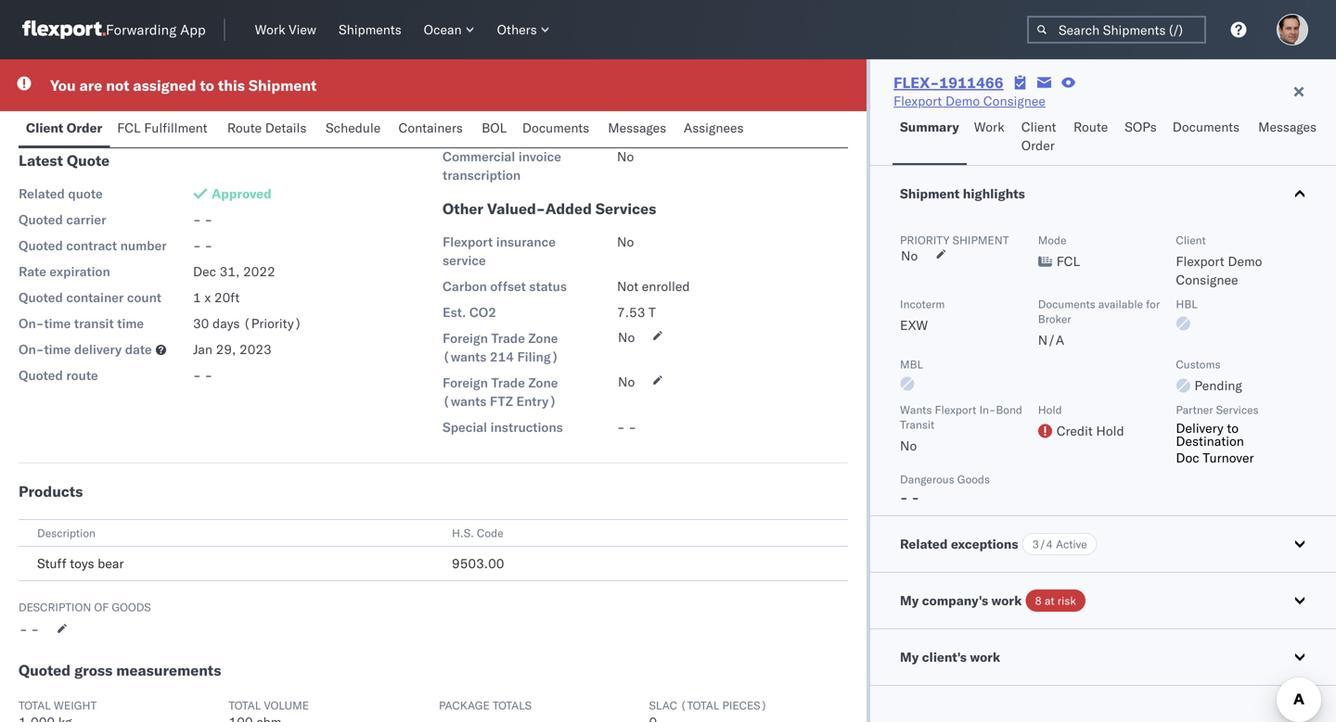 Task type: describe. For each thing, give the bounding box(es) containing it.
0 horizontal spatial documents button
[[515, 111, 600, 148]]

enrolled
[[642, 278, 690, 295]]

shipments link
[[331, 18, 409, 42]]

forwarding
[[106, 21, 177, 39]]

documents available for broker n/a
[[1038, 297, 1160, 348]]

zone for foreign trade zone (wants ftz entry)
[[528, 375, 558, 391]]

route button
[[1066, 110, 1117, 165]]

flexport. image
[[22, 20, 106, 39]]

destination
[[1176, 433, 1244, 450]]

related for related exceptions
[[900, 536, 948, 553]]

work for work view
[[255, 21, 285, 38]]

foreign for foreign trade zone (wants 214 filing)
[[443, 330, 488, 347]]

fcl fulfillment button
[[110, 111, 220, 148]]

documents inside documents available for broker n/a
[[1038, 297, 1095, 311]]

3/4 active
[[1032, 538, 1087, 552]]

commercial invoice transcription
[[443, 148, 561, 183]]

latest quote
[[19, 151, 110, 170]]

1 horizontal spatial client order
[[1021, 119, 1056, 154]]

mbl
[[900, 358, 923, 372]]

quote
[[68, 186, 103, 202]]

gross
[[74, 662, 113, 680]]

direct
[[50, 115, 87, 131]]

fcl fulfillment
[[117, 120, 207, 136]]

description for description
[[37, 527, 96, 540]]

incoterm
[[900, 297, 945, 311]]

on-time transit time
[[19, 315, 144, 332]]

1 horizontal spatial documents button
[[1165, 110, 1251, 165]]

documents for the right the "documents" button
[[1173, 119, 1240, 135]]

credit hold
[[1056, 423, 1124, 439]]

total volume
[[229, 699, 309, 713]]

- - for quoted route
[[193, 367, 212, 384]]

work view link
[[247, 18, 324, 42]]

approved
[[212, 186, 272, 202]]

schedule
[[326, 120, 381, 136]]

1 horizontal spatial client
[[1021, 119, 1056, 135]]

zone for foreign trade zone (wants 214 filing)
[[528, 330, 558, 347]]

ftz
[[490, 393, 513, 410]]

package totals
[[439, 699, 532, 713]]

ocean button
[[416, 18, 482, 42]]

flex-1911466
[[894, 73, 1004, 92]]

route for route
[[1073, 119, 1108, 135]]

shipment inside shipment highlights button
[[900, 186, 960, 202]]

client flexport demo consignee incoterm exw
[[900, 233, 1262, 334]]

sops
[[1125, 119, 1157, 135]]

h.s. code
[[452, 527, 503, 540]]

commercial
[[443, 148, 515, 165]]

to inside partner services delivery to destination doc turnover dangerous goods - -
[[1227, 420, 1239, 437]]

est. co2
[[443, 304, 496, 321]]

trade for 214
[[491, 330, 525, 347]]

h.s.
[[452, 527, 474, 540]]

not
[[106, 76, 129, 95]]

bear
[[98, 556, 124, 572]]

related exceptions
[[900, 536, 1018, 553]]

my client's work button
[[870, 630, 1336, 686]]

client inside client flexport demo consignee incoterm exw
[[1176, 233, 1206, 247]]

carrier
[[66, 212, 106, 228]]

route for route details
[[227, 120, 262, 136]]

0 vertical spatial to
[[200, 76, 214, 95]]

bol
[[482, 120, 507, 136]]

turnover
[[1203, 450, 1254, 466]]

Search Shipments (/) text field
[[1027, 16, 1206, 44]]

date
[[125, 341, 152, 358]]

co2
[[469, 304, 496, 321]]

- - for special instructions
[[617, 419, 636, 436]]

shipment
[[952, 233, 1009, 247]]

shipments
[[339, 21, 401, 38]]

not enrolled
[[617, 278, 690, 295]]

rate expiration
[[19, 264, 110, 280]]

at
[[1045, 594, 1055, 608]]

no inside wants flexport in-bond transit no
[[900, 438, 917, 454]]

flexport inside wants flexport in-bond transit no
[[935, 403, 976, 417]]

services inside partner services delivery to destination doc turnover dangerous goods - -
[[1216, 403, 1259, 417]]

(total
[[680, 699, 719, 713]]

1 horizontal spatial client order button
[[1014, 110, 1066, 165]]

my for my client's work
[[900, 649, 919, 666]]

assigned
[[133, 76, 196, 95]]

mode
[[1038, 233, 1066, 247]]

exw
[[900, 317, 928, 334]]

contract
[[66, 238, 117, 254]]

flexport demo consignee link
[[894, 92, 1046, 110]]

work button
[[967, 110, 1014, 165]]

my for my company's work
[[900, 593, 919, 609]]

1 x 20ft
[[193, 289, 240, 306]]

shipment highlights
[[900, 186, 1025, 202]]

29,
[[216, 341, 236, 358]]

my client's work
[[900, 649, 1000, 666]]

demo inside "link"
[[945, 93, 980, 109]]

dec
[[193, 264, 216, 280]]

31,
[[220, 264, 240, 280]]

count
[[127, 289, 161, 306]]

total for total weight
[[19, 699, 51, 713]]

transit for time
[[74, 315, 114, 332]]

work for my company's work
[[991, 593, 1022, 609]]

carbon offset status
[[443, 278, 567, 295]]

priority shipment
[[900, 233, 1009, 247]]

work for work
[[974, 119, 1005, 135]]

status
[[529, 278, 567, 295]]

flexport inside flexport insurance service
[[443, 234, 493, 250]]

app
[[180, 21, 206, 39]]

description for description of goods
[[19, 601, 91, 615]]

7.53 t
[[617, 304, 656, 321]]

route
[[66, 367, 98, 384]]

volume
[[264, 699, 309, 713]]

added
[[545, 199, 592, 218]]

special
[[443, 419, 487, 436]]

route details
[[227, 120, 307, 136]]

entry)
[[516, 393, 557, 410]]

stuff toys bear
[[37, 556, 124, 572]]

transcription
[[443, 167, 521, 183]]

related quote
[[19, 186, 103, 202]]

on- for on-time transit time
[[19, 315, 44, 332]]

slac
[[649, 699, 677, 713]]

0 horizontal spatial in-
[[443, 119, 462, 135]]

1 horizontal spatial hold
[[1096, 423, 1124, 439]]

time up 'date'
[[117, 315, 144, 332]]

insurance
[[496, 234, 556, 250]]

other valued-added services
[[443, 199, 656, 218]]

flexport demo consignee
[[894, 93, 1046, 109]]

risk
[[1057, 594, 1076, 608]]

on- for on-time delivery date
[[19, 341, 44, 358]]

in- inside wants flexport in-bond transit no
[[979, 403, 996, 417]]



Task type: vqa. For each thing, say whether or not it's contained in the screenshot.
pst,
no



Task type: locate. For each thing, give the bounding box(es) containing it.
0 vertical spatial in-
[[443, 119, 462, 135]]

total left weight
[[19, 699, 51, 713]]

0 vertical spatial transit
[[496, 119, 536, 135]]

total left volume
[[229, 699, 261, 713]]

2 zone from the top
[[528, 375, 558, 391]]

0 vertical spatial related
[[19, 186, 65, 202]]

1 horizontal spatial route
[[1073, 119, 1108, 135]]

shipment up details
[[249, 76, 317, 95]]

quoted left route
[[19, 367, 63, 384]]

related down latest
[[19, 186, 65, 202]]

description up stuff toys bear
[[37, 527, 96, 540]]

my inside the "my client's work" button
[[900, 649, 919, 666]]

0 vertical spatial work
[[991, 593, 1022, 609]]

9503.00
[[452, 556, 504, 572]]

quoted for quoted container count
[[19, 289, 63, 306]]

7.53
[[617, 304, 645, 321]]

1 vertical spatial (wants
[[443, 393, 487, 410]]

1 vertical spatial related
[[900, 536, 948, 553]]

transit up invoice
[[496, 119, 536, 135]]

1 vertical spatial zone
[[528, 375, 558, 391]]

trade up the ftz
[[491, 375, 525, 391]]

0 vertical spatial shipment
[[249, 76, 317, 95]]

2 horizontal spatial client
[[1176, 233, 1206, 247]]

related for related quote
[[19, 186, 65, 202]]

flexport insurance service
[[443, 234, 556, 269]]

0 horizontal spatial fcl
[[117, 120, 141, 136]]

order right work button
[[1021, 137, 1055, 154]]

wants flexport in-bond transit no
[[900, 403, 1022, 454]]

related
[[19, 186, 65, 202], [900, 536, 948, 553]]

1 zone from the top
[[528, 330, 558, 347]]

trade inside foreign trade zone (wants ftz entry)
[[491, 375, 525, 391]]

1 horizontal spatial order
[[1021, 137, 1055, 154]]

related left exceptions
[[900, 536, 948, 553]]

0 vertical spatial hold
[[1038, 403, 1062, 417]]

route inside button
[[227, 120, 262, 136]]

total
[[19, 699, 51, 713], [229, 699, 261, 713]]

0 horizontal spatial route
[[227, 120, 262, 136]]

wants
[[900, 403, 932, 417]]

trade for ftz
[[491, 375, 525, 391]]

goods
[[112, 601, 151, 615]]

2 quoted from the top
[[19, 238, 63, 254]]

0 horizontal spatial total
[[19, 699, 51, 713]]

quoted up total weight
[[19, 662, 71, 680]]

order up "quote"
[[67, 120, 102, 136]]

(wants inside the foreign trade zone (wants 214 filing)
[[443, 349, 487, 365]]

company's
[[922, 593, 988, 609]]

assignees button
[[676, 111, 754, 148]]

foreign
[[443, 330, 488, 347], [443, 375, 488, 391]]

priority
[[900, 233, 950, 247]]

0 vertical spatial work
[[255, 21, 285, 38]]

transit down container on the top left
[[74, 315, 114, 332]]

quoted
[[19, 212, 63, 228], [19, 238, 63, 254], [19, 289, 63, 306], [19, 367, 63, 384], [19, 662, 71, 680]]

order inside client order
[[1021, 137, 1055, 154]]

2023
[[239, 341, 272, 358]]

schedule button
[[318, 111, 391, 148]]

doc
[[1176, 450, 1199, 466]]

1 (wants from the top
[[443, 349, 487, 365]]

to left this
[[200, 76, 214, 95]]

highlights
[[963, 186, 1025, 202]]

quoted down rate
[[19, 289, 63, 306]]

0 vertical spatial description
[[37, 527, 96, 540]]

0 horizontal spatial messages
[[608, 120, 666, 136]]

1 vertical spatial demo
[[1228, 253, 1262, 270]]

route inside button
[[1073, 119, 1108, 135]]

foreign inside foreign trade zone (wants ftz entry)
[[443, 375, 488, 391]]

2 horizontal spatial documents
[[1173, 119, 1240, 135]]

latest
[[19, 151, 63, 170]]

description down stuff
[[19, 601, 91, 615]]

my left company's at bottom
[[900, 593, 919, 609]]

expiration
[[50, 264, 110, 280]]

documents button up invoice
[[515, 111, 600, 148]]

1 horizontal spatial consignee
[[1176, 272, 1238, 288]]

(wants for foreign trade zone (wants ftz entry)
[[443, 393, 487, 410]]

goods
[[957, 473, 990, 487]]

services down pending
[[1216, 403, 1259, 417]]

0 horizontal spatial client
[[26, 120, 63, 136]]

stuff
[[37, 556, 66, 572]]

flexport down flex-
[[894, 93, 942, 109]]

0 horizontal spatial to
[[200, 76, 214, 95]]

client order button up latest quote on the top of page
[[19, 111, 110, 148]]

hold up credit
[[1038, 403, 1062, 417]]

code
[[477, 527, 503, 540]]

1 vertical spatial my
[[900, 649, 919, 666]]

in- up "commercial"
[[443, 119, 462, 135]]

work left view
[[255, 21, 285, 38]]

dec 31, 2022
[[193, 264, 275, 280]]

shipment highlights button
[[870, 166, 1336, 222]]

2022
[[243, 264, 275, 280]]

quoted up rate
[[19, 238, 63, 254]]

fcl for fcl
[[1056, 253, 1080, 270]]

days
[[212, 315, 240, 332]]

client order right work button
[[1021, 119, 1056, 154]]

quoted for quoted contract number
[[19, 238, 63, 254]]

0 vertical spatial services
[[596, 199, 656, 218]]

30 days (priority)
[[193, 315, 302, 332]]

forwarding app link
[[22, 20, 206, 39]]

0 vertical spatial my
[[900, 593, 919, 609]]

service
[[443, 252, 486, 269]]

to
[[200, 76, 214, 95], [1227, 420, 1239, 437]]

carbon
[[443, 278, 487, 295]]

in-
[[443, 119, 462, 135], [979, 403, 996, 417]]

work inside button
[[974, 119, 1005, 135]]

1 horizontal spatial to
[[1227, 420, 1239, 437]]

instructions
[[490, 419, 563, 436]]

measurements
[[116, 662, 221, 680]]

1 horizontal spatial in-
[[979, 403, 996, 417]]

1 horizontal spatial messages
[[1258, 119, 1317, 135]]

1 vertical spatial transit
[[74, 315, 114, 332]]

work right client's
[[970, 649, 1000, 666]]

1 horizontal spatial transit
[[496, 119, 536, 135]]

1 vertical spatial consignee
[[1176, 272, 1238, 288]]

time up on-time delivery date
[[44, 315, 71, 332]]

0 vertical spatial trade
[[491, 330, 525, 347]]

time
[[44, 315, 71, 332], [117, 315, 144, 332], [44, 341, 71, 358]]

fcl down not at the top left of page
[[117, 120, 141, 136]]

214
[[490, 349, 514, 365]]

consignee up work button
[[983, 93, 1046, 109]]

0 vertical spatial consignee
[[983, 93, 1046, 109]]

1 horizontal spatial messages button
[[1251, 110, 1327, 165]]

order for leftmost client order button
[[67, 120, 102, 136]]

2 foreign from the top
[[443, 375, 488, 391]]

1 on- from the top
[[19, 315, 44, 332]]

messages for messages button to the left
[[608, 120, 666, 136]]

(wants up special
[[443, 393, 487, 410]]

flexport up service
[[443, 234, 493, 250]]

sops button
[[1117, 110, 1165, 165]]

others
[[497, 21, 537, 38]]

pieces)
[[722, 699, 767, 713]]

zone inside foreign trade zone (wants ftz entry)
[[528, 375, 558, 391]]

consignee
[[983, 93, 1046, 109], [1176, 272, 1238, 288]]

quoted for quoted gross measurements
[[19, 662, 71, 680]]

1 my from the top
[[900, 593, 919, 609]]

fcl for fcl fulfillment
[[117, 120, 141, 136]]

foreign inside the foreign trade zone (wants 214 filing)
[[443, 330, 488, 347]]

pending
[[1194, 378, 1242, 394]]

consignee inside client flexport demo consignee incoterm exw
[[1176, 272, 1238, 288]]

zone inside the foreign trade zone (wants 214 filing)
[[528, 330, 558, 347]]

(wants for foreign trade zone (wants 214 filing)
[[443, 349, 487, 365]]

est.
[[443, 304, 466, 321]]

flexport inside client flexport demo consignee incoterm exw
[[1176, 253, 1224, 270]]

1 vertical spatial on-
[[19, 341, 44, 358]]

1 foreign from the top
[[443, 330, 488, 347]]

1 vertical spatial to
[[1227, 420, 1239, 437]]

to up turnover
[[1227, 420, 1239, 437]]

foreign trade zone (wants ftz entry)
[[443, 375, 558, 410]]

time up quoted route
[[44, 341, 71, 358]]

order for rightmost client order button
[[1021, 137, 1055, 154]]

1 vertical spatial work
[[970, 649, 1000, 666]]

3/4
[[1032, 538, 1053, 552]]

1 vertical spatial trade
[[491, 375, 525, 391]]

flexport up hbl
[[1176, 253, 1224, 270]]

partner services delivery to destination doc turnover dangerous goods - -
[[900, 403, 1259, 506]]

route left sops
[[1073, 119, 1108, 135]]

0 horizontal spatial hold
[[1038, 403, 1062, 417]]

0 horizontal spatial client order
[[26, 120, 102, 136]]

time for transit
[[44, 315, 71, 332]]

(wants
[[443, 349, 487, 365], [443, 393, 487, 410]]

1 vertical spatial foreign
[[443, 375, 488, 391]]

my
[[900, 593, 919, 609], [900, 649, 919, 666]]

fcl down "mode"
[[1056, 253, 1080, 270]]

description of goods
[[19, 601, 151, 615]]

1 vertical spatial hold
[[1096, 423, 1124, 439]]

1 horizontal spatial work
[[974, 119, 1005, 135]]

client order button up highlights
[[1014, 110, 1066, 165]]

1 vertical spatial order
[[1021, 137, 1055, 154]]

assignees
[[684, 120, 744, 136]]

0 horizontal spatial consignee
[[983, 93, 1046, 109]]

in-bond transit
[[443, 119, 536, 135]]

1 horizontal spatial fcl
[[1056, 253, 1080, 270]]

hold
[[1038, 403, 1062, 417], [1096, 423, 1124, 439]]

1 quoted from the top
[[19, 212, 63, 228]]

client up hbl
[[1176, 233, 1206, 247]]

route left details
[[227, 120, 262, 136]]

0 horizontal spatial related
[[19, 186, 65, 202]]

total for total volume
[[229, 699, 261, 713]]

1 vertical spatial shipment
[[900, 186, 960, 202]]

you are not assigned to this shipment
[[50, 76, 317, 95]]

hbl
[[1176, 297, 1198, 311]]

- - for quoted contract number
[[193, 238, 212, 254]]

demo inside client flexport demo consignee incoterm exw
[[1228, 253, 1262, 270]]

2 total from the left
[[229, 699, 261, 713]]

client up latest
[[26, 120, 63, 136]]

quoted contract number
[[19, 238, 167, 254]]

customs
[[1176, 358, 1221, 372]]

on-
[[19, 315, 44, 332], [19, 341, 44, 358]]

0 horizontal spatial client order button
[[19, 111, 110, 148]]

1 horizontal spatial documents
[[1038, 297, 1095, 311]]

quoted for quoted route
[[19, 367, 63, 384]]

0 vertical spatial demo
[[945, 93, 980, 109]]

summary
[[900, 119, 959, 135]]

trade up the 214
[[491, 330, 525, 347]]

1 total from the left
[[19, 699, 51, 713]]

0 horizontal spatial shipment
[[249, 76, 317, 95]]

work for my client's work
[[970, 649, 1000, 666]]

messages for the right messages button
[[1258, 119, 1317, 135]]

1 vertical spatial fcl
[[1056, 253, 1080, 270]]

1 vertical spatial description
[[19, 601, 91, 615]]

1 horizontal spatial demo
[[1228, 253, 1262, 270]]

in- up goods
[[979, 403, 996, 417]]

0 horizontal spatial work
[[255, 21, 285, 38]]

0 horizontal spatial transit
[[74, 315, 114, 332]]

flexport
[[894, 93, 942, 109], [443, 234, 493, 250], [1176, 253, 1224, 270], [935, 403, 976, 417]]

foreign for foreign trade zone (wants ftz entry)
[[443, 375, 488, 391]]

on- down rate
[[19, 315, 44, 332]]

time for delivery
[[44, 341, 71, 358]]

work
[[255, 21, 285, 38], [974, 119, 1005, 135]]

zone up filing)
[[528, 330, 558, 347]]

foreign trade zone (wants 214 filing)
[[443, 330, 559, 365]]

description
[[37, 527, 96, 540], [19, 601, 91, 615]]

you
[[50, 76, 76, 95]]

flexport inside "link"
[[894, 93, 942, 109]]

0 vertical spatial foreign
[[443, 330, 488, 347]]

quoted route
[[19, 367, 98, 384]]

4 quoted from the top
[[19, 367, 63, 384]]

services
[[596, 199, 656, 218], [1216, 403, 1259, 417]]

(wants left the 214
[[443, 349, 487, 365]]

rate
[[19, 264, 46, 280]]

foreign down est. co2 at the top left of page
[[443, 330, 488, 347]]

0 vertical spatial on-
[[19, 315, 44, 332]]

documents for the leftmost the "documents" button
[[522, 120, 589, 136]]

0 horizontal spatial documents
[[522, 120, 589, 136]]

2 on- from the top
[[19, 341, 44, 358]]

jan 29, 2023
[[193, 341, 272, 358]]

my left client's
[[900, 649, 919, 666]]

valued-
[[487, 199, 545, 218]]

containers
[[398, 120, 463, 136]]

2 my from the top
[[900, 649, 919, 666]]

(wants inside foreign trade zone (wants ftz entry)
[[443, 393, 487, 410]]

2 trade from the top
[[491, 375, 525, 391]]

1 horizontal spatial total
[[229, 699, 261, 713]]

partner
[[1176, 403, 1213, 417]]

client
[[1021, 119, 1056, 135], [26, 120, 63, 136], [1176, 233, 1206, 247]]

consignee up hbl
[[1176, 272, 1238, 288]]

for
[[1146, 297, 1160, 311]]

work left 8
[[991, 593, 1022, 609]]

1 vertical spatial services
[[1216, 403, 1259, 417]]

2 (wants from the top
[[443, 393, 487, 410]]

flexport right wants
[[935, 403, 976, 417]]

documents button right sops
[[1165, 110, 1251, 165]]

0 horizontal spatial order
[[67, 120, 102, 136]]

0 vertical spatial fcl
[[117, 120, 141, 136]]

zone up entry)
[[528, 375, 558, 391]]

demo
[[945, 93, 980, 109], [1228, 253, 1262, 270]]

services right added in the left of the page
[[596, 199, 656, 218]]

credit
[[1056, 423, 1093, 439]]

on- up quoted route
[[19, 341, 44, 358]]

trade inside the foreign trade zone (wants 214 filing)
[[491, 330, 525, 347]]

route
[[1073, 119, 1108, 135], [227, 120, 262, 136]]

1 horizontal spatial shipment
[[900, 186, 960, 202]]

5 quoted from the top
[[19, 662, 71, 680]]

documents up broker
[[1038, 297, 1095, 311]]

0 horizontal spatial messages button
[[600, 111, 676, 148]]

8
[[1035, 594, 1042, 608]]

0 vertical spatial zone
[[528, 330, 558, 347]]

on-time delivery date
[[19, 341, 152, 358]]

1 trade from the top
[[491, 330, 525, 347]]

documents up invoice
[[522, 120, 589, 136]]

work down flexport demo consignee "link" at the right of the page
[[974, 119, 1005, 135]]

foreign up special
[[443, 375, 488, 391]]

available
[[1098, 297, 1143, 311]]

quoted for quoted carrier
[[19, 212, 63, 228]]

0 horizontal spatial demo
[[945, 93, 980, 109]]

0 horizontal spatial services
[[596, 199, 656, 218]]

3 quoted from the top
[[19, 289, 63, 306]]

summary button
[[893, 110, 967, 165]]

hold right credit
[[1096, 423, 1124, 439]]

- - for quoted carrier
[[193, 212, 212, 228]]

quoted down related quote
[[19, 212, 63, 228]]

filing)
[[517, 349, 559, 365]]

special instructions
[[443, 419, 563, 436]]

transit for bond
[[496, 119, 536, 135]]

others button
[[490, 18, 557, 42]]

consignee inside "link"
[[983, 93, 1046, 109]]

documents right sops
[[1173, 119, 1240, 135]]

1 vertical spatial work
[[974, 119, 1005, 135]]

1 horizontal spatial services
[[1216, 403, 1259, 417]]

client order up latest quote on the top of page
[[26, 120, 102, 136]]

0 vertical spatial order
[[67, 120, 102, 136]]

0 vertical spatial (wants
[[443, 349, 487, 365]]

view
[[289, 21, 316, 38]]

shipment up priority
[[900, 186, 960, 202]]

work inside button
[[970, 649, 1000, 666]]

client right work button
[[1021, 119, 1056, 135]]

fcl inside button
[[117, 120, 141, 136]]

1 vertical spatial in-
[[979, 403, 996, 417]]

1 horizontal spatial related
[[900, 536, 948, 553]]



